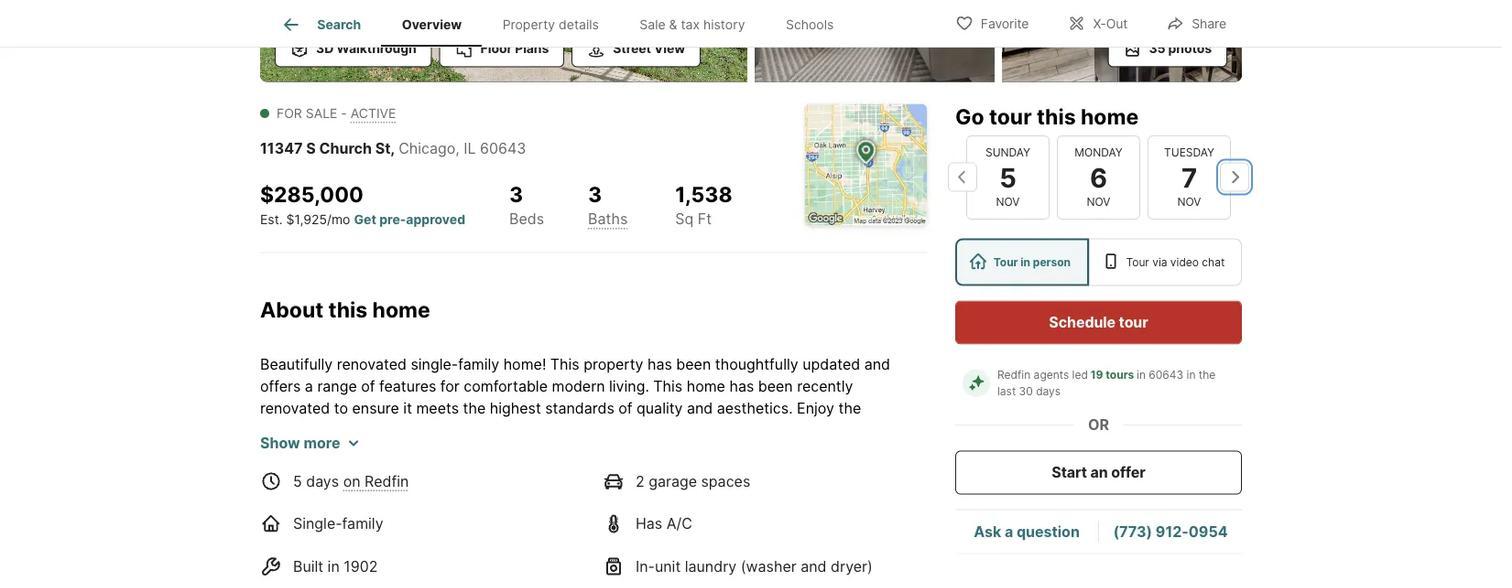 Task type: describe. For each thing, give the bounding box(es) containing it.
closet.
[[260, 509, 306, 527]]

for sale - active
[[277, 106, 396, 121]]

list box containing tour in person
[[956, 239, 1242, 286]]

a up touch
[[838, 487, 846, 505]]

floor plans
[[481, 41, 549, 56]]

1 vertical spatial kitchen
[[434, 531, 485, 549]]

30
[[1019, 385, 1033, 398]]

the down the feel
[[407, 487, 429, 505]]

3 for 3 baths
[[588, 182, 602, 208]]

sale
[[306, 106, 338, 121]]

level
[[489, 487, 520, 505]]

1 vertical spatial been
[[758, 377, 793, 395]]

1 horizontal spatial enjoy
[[797, 399, 835, 417]]

1 11347 s church st, chicago, il 60643 image from the left
[[260, 0, 748, 82]]

1902
[[344, 558, 378, 576]]

and up appliances, at bottom
[[642, 487, 668, 505]]

and up second
[[453, 465, 479, 483]]

est.
[[260, 212, 283, 227]]

search link
[[281, 14, 361, 36]]

1 , from the left
[[391, 140, 395, 158]]

the up provides
[[535, 465, 558, 483]]

and right updated at the right of the page
[[865, 355, 890, 373]]

1 horizontal spatial this
[[654, 377, 683, 395]]

0 horizontal spatial is
[[396, 509, 407, 527]]

schools tab
[[766, 3, 854, 47]]

0 horizontal spatial renovated
[[260, 399, 330, 417]]

an
[[1091, 464, 1108, 482]]

baths link
[[588, 210, 628, 228]]

thoughtfully
[[715, 355, 799, 373]]

2 horizontal spatial has
[[876, 421, 901, 439]]

and down throughout
[[579, 443, 605, 461]]

your
[[882, 509, 912, 527]]

appliances,
[[616, 509, 695, 527]]

favorite
[[981, 16, 1029, 32]]

spacious
[[358, 465, 420, 483]]

(773) 912-0954
[[1114, 523, 1228, 541]]

start
[[1052, 464, 1087, 482]]

0 horizontal spatial with
[[480, 509, 510, 527]]

1 horizontal spatial this
[[1037, 104, 1076, 130]]

everyday
[[804, 465, 868, 483]]

tours
[[1106, 368, 1134, 382]]

/mo
[[327, 212, 350, 227]]

spaces
[[701, 473, 751, 490]]

of up giving
[[426, 421, 440, 439]]

gathering.
[[374, 575, 444, 582]]

for right ideal
[[779, 531, 798, 549]]

0 vertical spatial 60643
[[480, 140, 526, 158]]

privacy
[[588, 487, 638, 505]]

atmosphere.
[[662, 443, 749, 461]]

enhances
[[260, 465, 327, 483]]

ideal
[[742, 531, 775, 549]]

nov for 6
[[1087, 195, 1111, 208]]

sunny
[[503, 575, 544, 582]]

via
[[1153, 256, 1168, 269]]

sq
[[676, 210, 694, 228]]

0 horizontal spatial this
[[328, 297, 368, 323]]

details
[[559, 17, 599, 32]]

of right flow
[[517, 465, 531, 483]]

schedule tour
[[1049, 314, 1149, 332]]

3 11347 s church st, chicago, il 60643 image from the left
[[1002, 0, 1242, 82]]

entertaining
[[686, 465, 770, 483]]

$1,925
[[286, 212, 327, 227]]

a down centered
[[490, 575, 498, 582]]

tour in person option
[[956, 239, 1089, 286]]

preparation
[[260, 575, 340, 582]]

a up ideal
[[750, 509, 759, 527]]

or
[[889, 531, 903, 549]]

and up freshly
[[327, 421, 353, 439]]

standards
[[545, 399, 615, 417]]

sunroom
[[641, 575, 702, 582]]

person
[[1033, 256, 1071, 269]]

in inside option
[[1021, 256, 1031, 269]]

for down functional
[[706, 575, 725, 582]]

property details
[[503, 17, 599, 32]]

the down primary at the left bottom
[[310, 509, 337, 527]]

days inside "in the last 30 days"
[[1036, 385, 1061, 398]]

a down floors
[[526, 443, 534, 461]]

living
[[706, 421, 742, 439]]

912-
[[1156, 523, 1189, 541]]

tab list containing search
[[260, 0, 869, 47]]

meets
[[416, 399, 459, 417]]

0 vertical spatial living.
[[609, 377, 649, 395]]

1 vertical spatial 5
[[293, 473, 302, 490]]

the up open
[[792, 421, 819, 439]]

share
[[1192, 16, 1227, 32]]

offers
[[260, 377, 301, 395]]

schools
[[786, 17, 834, 32]]

the up the hardwood
[[463, 399, 486, 417]]

il
[[464, 140, 476, 158]]

flow
[[483, 465, 513, 483]]

x-out button
[[1052, 4, 1144, 42]]

chat
[[1202, 256, 1225, 269]]

quality
[[637, 399, 683, 417]]

35 photos button
[[1108, 31, 1228, 67]]

1 vertical spatial living.
[[872, 465, 912, 483]]

for up meets
[[441, 377, 460, 395]]

built
[[293, 558, 324, 576]]

breakfast
[[643, 531, 708, 549]]

map entry image
[[805, 104, 927, 226]]

0 vertical spatial with
[[804, 487, 833, 505]]

0 vertical spatial redfin
[[998, 368, 1031, 382]]

1 vertical spatial days
[[306, 473, 339, 490]]

get
[[354, 212, 376, 227]]

0 vertical spatial kitchen
[[341, 509, 392, 527]]

pre-
[[379, 212, 406, 227]]

property
[[503, 17, 555, 32]]

functional
[[669, 553, 738, 571]]

0 vertical spatial features
[[379, 377, 436, 395]]

home up living
[[687, 377, 726, 395]]

0 vertical spatial modern
[[552, 377, 605, 395]]

offer
[[1111, 464, 1146, 482]]

the up interior
[[839, 399, 861, 417]]

2 vertical spatial kitchen
[[390, 553, 440, 571]]

led
[[1072, 368, 1088, 382]]

has
[[636, 515, 663, 533]]

tour in person
[[994, 256, 1071, 269]]

show more
[[260, 434, 340, 452]]

property details tab
[[482, 3, 619, 47]]

plan
[[858, 443, 887, 461]]

x-
[[1093, 16, 1106, 32]]

single-
[[293, 515, 342, 533]]

garage
[[649, 473, 697, 490]]

1,538 sq ft
[[676, 182, 733, 228]]

photos
[[1169, 41, 1212, 56]]

go tour this home
[[956, 104, 1139, 130]]

the down experience.
[[359, 553, 386, 571]]

street view
[[613, 41, 685, 56]]

0 horizontal spatial redfin
[[365, 473, 409, 490]]

tuesday
[[1164, 145, 1215, 159]]

1 vertical spatial enjoy
[[449, 575, 486, 582]]

35 photos
[[1149, 41, 1212, 56]]

a right ask
[[1005, 523, 1013, 541]]

open
[[783, 443, 818, 461]]

walkthrough
[[337, 41, 416, 56]]

s
[[306, 140, 316, 158]]

show
[[260, 434, 300, 452]]

sale & tax history tab
[[619, 3, 766, 47]]

freshly
[[299, 443, 346, 461]]

in inside "in the last 30 days"
[[1187, 368, 1196, 382]]

2 11347 s church st, chicago, il 60643 image from the left
[[755, 0, 995, 82]]

plans
[[515, 41, 549, 56]]

11347 s church st , chicago , il 60643
[[260, 140, 526, 158]]

clean
[[538, 443, 575, 461]]

chicago
[[399, 140, 456, 158]]

active
[[351, 106, 396, 121]]

and up main
[[687, 399, 713, 417]]



Task type: vqa. For each thing, say whether or not it's contained in the screenshot.
— for Unfinished Sq. Ft.
no



Task type: locate. For each thing, give the bounding box(es) containing it.
previous image
[[948, 163, 978, 192]]

culinary
[[260, 531, 315, 549]]

0 horizontal spatial tour
[[989, 104, 1032, 130]]

1 horizontal spatial features
[[489, 531, 546, 549]]

this
[[1037, 104, 1076, 130], [328, 297, 368, 323]]

0 vertical spatial this
[[1037, 104, 1076, 130]]

0 vertical spatial family
[[458, 355, 499, 373]]

0 vertical spatial to
[[334, 399, 348, 417]]

last
[[998, 385, 1016, 398]]

2 3 from the left
[[588, 182, 602, 208]]

1 vertical spatial is
[[444, 553, 456, 571]]

1 vertical spatial redfin
[[365, 473, 409, 490]]

living. down 'plan'
[[872, 465, 912, 483]]

1 tour from the left
[[994, 256, 1018, 269]]

this
[[550, 355, 580, 373], [654, 377, 683, 395]]

monday
[[1075, 145, 1123, 159]]

0 horizontal spatial days
[[306, 473, 339, 490]]

0 horizontal spatial tour
[[994, 256, 1018, 269]]

this right home!
[[550, 355, 580, 373]]

been down thoughtfully
[[758, 377, 793, 395]]

1 vertical spatial perfect
[[791, 553, 841, 571]]

3 inside 3 beds
[[509, 182, 523, 208]]

overview
[[402, 17, 462, 32]]

areas.
[[746, 421, 788, 439]]

start an offer button
[[956, 451, 1242, 495]]

living. down property
[[609, 377, 649, 395]]

on inside beautifully renovated single-family home! this property has been thoughtfully updated and offers a range of features for comfortable modern living. this home has been recently renovated to ensure it meets the highest standards of quality and aesthetics. enjoy the elegance and durability of hardwood floors throughout the main living areas. the interior has been freshly painted, giving the home a clean and vibrant atmosphere. the open floor plan enhances the spacious feel and flow of the home, perfect for entertaining and everyday living. the primary suite on the second level provides privacy and comfort, complete with a walk-in closet. the kitchen is equipped with stainless steel appliances, adding a modern touch to your culinary experience. the kitchen features a convenient breakfast bar, ideal for quick meals or casual dining. the kitchen is centered around a stylish and functional island, perfect for meal preparation and gathering. enjoy a sunny retreat in the sunroom for those beautif
[[385, 487, 403, 505]]

home!
[[504, 355, 546, 373]]

features up centered
[[489, 531, 546, 549]]

1 horizontal spatial days
[[1036, 385, 1061, 398]]

st
[[375, 140, 391, 158]]

1 horizontal spatial 3
[[588, 182, 602, 208]]

tour via video chat
[[1126, 256, 1225, 269]]

quick
[[803, 531, 840, 549]]

monday 6 nov
[[1075, 145, 1123, 208]]

for
[[441, 377, 460, 395], [663, 465, 682, 483], [779, 531, 798, 549], [845, 553, 864, 571], [706, 575, 725, 582]]

6
[[1090, 161, 1108, 193]]

5 down freshly
[[293, 473, 302, 490]]

1 vertical spatial renovated
[[260, 399, 330, 417]]

painted,
[[350, 443, 406, 461]]

in the last 30 days
[[998, 368, 1219, 398]]

a/c
[[667, 515, 693, 533]]

for down meals
[[845, 553, 864, 571]]

bar,
[[712, 531, 738, 549]]

beds
[[509, 210, 544, 228]]

in
[[1021, 256, 1031, 269], [1137, 368, 1146, 382], [1187, 368, 1196, 382], [888, 487, 900, 505], [328, 558, 340, 576], [598, 575, 610, 582]]

nov inside 'monday 6 nov'
[[1087, 195, 1111, 208]]

the down equipped
[[403, 531, 430, 549]]

around
[[526, 553, 574, 571]]

is left centered
[[444, 553, 456, 571]]

60643 right the il
[[480, 140, 526, 158]]

a up around
[[550, 531, 558, 549]]

3d
[[316, 41, 334, 56]]

and down open
[[774, 465, 800, 483]]

a up retreat
[[578, 553, 587, 571]]

the right tours
[[1199, 368, 1216, 382]]

days down freshly
[[306, 473, 339, 490]]

2 horizontal spatial 11347 s church st, chicago, il 60643 image
[[1002, 0, 1242, 82]]

x-out
[[1093, 16, 1128, 32]]

3 beds
[[509, 182, 544, 228]]

tour inside 'button'
[[1119, 314, 1149, 332]]

tuesday 7 nov
[[1164, 145, 1215, 208]]

2 vertical spatial has
[[876, 421, 901, 439]]

meals
[[844, 531, 884, 549]]

0 vertical spatial has
[[648, 355, 672, 373]]

start an offer
[[1052, 464, 1146, 482]]

list box
[[956, 239, 1242, 286]]

giving
[[411, 443, 452, 461]]

floors
[[518, 421, 557, 439]]

tour left person
[[994, 256, 1018, 269]]

5 inside sunday 5 nov
[[1000, 161, 1017, 193]]

and up sunroom
[[639, 553, 665, 571]]

modern down complete
[[763, 509, 816, 527]]

schedule
[[1049, 314, 1116, 332]]

3 up beds
[[509, 182, 523, 208]]

has up quality
[[648, 355, 672, 373]]

home,
[[562, 465, 604, 483]]

3 up baths link
[[588, 182, 602, 208]]

is left equipped
[[396, 509, 407, 527]]

, left chicago
[[391, 140, 395, 158]]

ensure
[[352, 399, 399, 417]]

the down quality
[[642, 421, 665, 439]]

0 vertical spatial renovated
[[337, 355, 407, 373]]

kitchen up the gathering.
[[390, 553, 440, 571]]

video
[[1171, 256, 1199, 269]]

of up throughout
[[619, 399, 633, 417]]

and down the dining.
[[344, 575, 370, 582]]

1 vertical spatial features
[[489, 531, 546, 549]]

0 horizontal spatial to
[[334, 399, 348, 417]]

1 horizontal spatial 11347 s church st, chicago, il 60643 image
[[755, 0, 995, 82]]

nov down 'sunday'
[[996, 195, 1020, 208]]

single-family
[[293, 515, 383, 533]]

the up closet.
[[260, 487, 287, 505]]

3 for 3 beds
[[509, 182, 523, 208]]

1 horizontal spatial on
[[385, 487, 403, 505]]

None button
[[967, 135, 1050, 219], [1057, 135, 1141, 219], [1148, 135, 1231, 219], [967, 135, 1050, 219], [1057, 135, 1141, 219], [1148, 135, 1231, 219]]

0 vertical spatial been
[[676, 355, 711, 373]]

island,
[[742, 553, 787, 571]]

0 horizontal spatial 5
[[293, 473, 302, 490]]

tour up 'sunday'
[[989, 104, 1032, 130]]

nov for 7
[[1178, 195, 1201, 208]]

ask a question
[[974, 523, 1080, 541]]

kitchen down equipped
[[434, 531, 485, 549]]

1 horizontal spatial tour
[[1119, 314, 1149, 332]]

tour for schedule
[[1119, 314, 1149, 332]]

0954
[[1189, 523, 1228, 541]]

2 nov from the left
[[1087, 195, 1111, 208]]

the down areas.
[[753, 443, 779, 461]]

renovated up range
[[337, 355, 407, 373]]

0 horizontal spatial living.
[[609, 377, 649, 395]]

out
[[1106, 16, 1128, 32]]

tour left via
[[1126, 256, 1150, 269]]

1 vertical spatial this
[[328, 297, 368, 323]]

nov for 5
[[996, 195, 1020, 208]]

unit
[[655, 558, 681, 576]]

with
[[804, 487, 833, 505], [480, 509, 510, 527]]

nov inside "tuesday 7 nov"
[[1178, 195, 1201, 208]]

0 vertical spatial days
[[1036, 385, 1061, 398]]

durability
[[357, 421, 422, 439]]

home up flow
[[483, 443, 522, 461]]

0 horizontal spatial 3
[[509, 182, 523, 208]]

0 horizontal spatial has
[[648, 355, 672, 373]]

1 horizontal spatial living.
[[872, 465, 912, 483]]

family down suite
[[342, 515, 383, 533]]

1 vertical spatial tour
[[1119, 314, 1149, 332]]

in-
[[636, 558, 655, 576]]

for right 2
[[663, 465, 682, 483]]

been down the elegance
[[260, 443, 295, 461]]

of up ensure
[[361, 377, 375, 395]]

and down quick at bottom right
[[801, 558, 827, 576]]

1 horizontal spatial family
[[458, 355, 499, 373]]

3 inside 3 baths
[[588, 182, 602, 208]]

2 , from the left
[[456, 140, 460, 158]]

search
[[317, 17, 361, 32]]

perfect
[[609, 465, 659, 483], [791, 553, 841, 571]]

the down freshly
[[331, 465, 354, 483]]

5 days on redfin
[[293, 473, 409, 490]]

perfect down quick at bottom right
[[791, 553, 841, 571]]

kitchen down suite
[[341, 509, 392, 527]]

modern up standards
[[552, 377, 605, 395]]

feel
[[424, 465, 449, 483]]

features up it
[[379, 377, 436, 395]]

1 horizontal spatial with
[[804, 487, 833, 505]]

1 horizontal spatial to
[[863, 509, 877, 527]]

family inside beautifully renovated single-family home! this property has been thoughtfully updated and offers a range of features for comfortable modern living. this home has been recently renovated to ensure it meets the highest standards of quality and aesthetics. enjoy the elegance and durability of hardwood floors throughout the main living areas. the interior has been freshly painted, giving the home a clean and vibrant atmosphere. the open floor plan enhances the spacious feel and flow of the home, perfect for entertaining and everyday living. the primary suite on the second level provides privacy and comfort, complete with a walk-in closet. the kitchen is equipped with stainless steel appliances, adding a modern touch to your culinary experience. the kitchen features a convenient breakfast bar, ideal for quick meals or casual dining. the kitchen is centered around a stylish and functional island, perfect for meal preparation and gathering. enjoy a sunny retreat in the sunroom for those beautif
[[458, 355, 499, 373]]

0 vertical spatial this
[[550, 355, 580, 373]]

1 3 from the left
[[509, 182, 523, 208]]

1 horizontal spatial ,
[[456, 140, 460, 158]]

provides
[[524, 487, 584, 505]]

this right about at the left bottom of page
[[328, 297, 368, 323]]

tour for tour in person
[[994, 256, 1018, 269]]

stylish
[[591, 553, 635, 571]]

0 vertical spatial tour
[[989, 104, 1032, 130]]

perfect down the vibrant in the left bottom of the page
[[609, 465, 659, 483]]

get pre-approved link
[[354, 212, 465, 227]]

1 horizontal spatial perfect
[[791, 553, 841, 571]]

redfin down painted,
[[365, 473, 409, 490]]

1 horizontal spatial been
[[676, 355, 711, 373]]

1 vertical spatial to
[[863, 509, 877, 527]]

home up the monday
[[1081, 104, 1139, 130]]

2 vertical spatial been
[[260, 443, 295, 461]]

enjoy down centered
[[449, 575, 486, 582]]

been up quality
[[676, 355, 711, 373]]

tour for go
[[989, 104, 1032, 130]]

0 horizontal spatial been
[[260, 443, 295, 461]]

family up comfortable
[[458, 355, 499, 373]]

the
[[1199, 368, 1216, 382], [463, 399, 486, 417], [839, 399, 861, 417], [642, 421, 665, 439], [456, 443, 479, 461], [331, 465, 354, 483], [535, 465, 558, 483], [407, 487, 429, 505], [615, 575, 637, 582]]

the inside "in the last 30 days"
[[1199, 368, 1216, 382]]

5 down 'sunday'
[[1000, 161, 1017, 193]]

more
[[304, 434, 340, 452]]

this up the monday
[[1037, 104, 1076, 130]]

0 horizontal spatial family
[[342, 515, 383, 533]]

kitchen
[[341, 509, 392, 527], [434, 531, 485, 549], [390, 553, 440, 571]]

1 horizontal spatial 5
[[1000, 161, 1017, 193]]

1 horizontal spatial redfin
[[998, 368, 1031, 382]]

steel
[[579, 509, 612, 527]]

floor plans button
[[439, 31, 565, 67]]

1 vertical spatial 60643
[[1149, 368, 1184, 382]]

has up 'aesthetics.'
[[730, 377, 754, 395]]

0 vertical spatial is
[[396, 509, 407, 527]]

living.
[[609, 377, 649, 395], [872, 465, 912, 483]]

this up quality
[[654, 377, 683, 395]]

1 horizontal spatial 60643
[[1149, 368, 1184, 382]]

, left the il
[[456, 140, 460, 158]]

on redfin link
[[343, 473, 409, 490]]

0 horizontal spatial ,
[[391, 140, 395, 158]]

1 vertical spatial this
[[654, 377, 683, 395]]

nov down 7
[[1178, 195, 1201, 208]]

about this home
[[260, 297, 430, 323]]

3 nov from the left
[[1178, 195, 1201, 208]]

3d walkthrough button
[[275, 31, 432, 67]]

0 horizontal spatial enjoy
[[449, 575, 486, 582]]

built in 1902
[[293, 558, 378, 576]]

home up single-
[[372, 297, 430, 323]]

tour for tour via video chat
[[1126, 256, 1150, 269]]

1 nov from the left
[[996, 195, 1020, 208]]

enjoy down recently
[[797, 399, 835, 417]]

1 horizontal spatial nov
[[1087, 195, 1111, 208]]

enjoy
[[797, 399, 835, 417], [449, 575, 486, 582]]

nov inside sunday 5 nov
[[996, 195, 1020, 208]]

days down agents on the right of page
[[1036, 385, 1061, 398]]

tour via video chat option
[[1089, 239, 1242, 286]]

beautifully
[[260, 355, 333, 373]]

has up 'plan'
[[876, 421, 901, 439]]

aesthetics.
[[717, 399, 793, 417]]

1 vertical spatial with
[[480, 509, 510, 527]]

0 horizontal spatial this
[[550, 355, 580, 373]]

view
[[654, 41, 685, 56]]

the down stylish
[[615, 575, 637, 582]]

next image
[[1220, 163, 1250, 192]]

redfin up last at the bottom of page
[[998, 368, 1031, 382]]

0 horizontal spatial modern
[[552, 377, 605, 395]]

0 horizontal spatial features
[[379, 377, 436, 395]]

1 vertical spatial family
[[342, 515, 383, 533]]

11347
[[260, 140, 303, 158]]

2 tour from the left
[[1126, 256, 1150, 269]]

to down walk-
[[863, 509, 877, 527]]

0 horizontal spatial on
[[343, 473, 361, 490]]

with down everyday
[[804, 487, 833, 505]]

60643 right tours
[[1149, 368, 1184, 382]]

features
[[379, 377, 436, 395], [489, 531, 546, 549]]

1 vertical spatial modern
[[763, 509, 816, 527]]

to down range
[[334, 399, 348, 417]]

(washer
[[741, 558, 797, 576]]

recently
[[797, 377, 853, 395]]

&
[[669, 17, 678, 32]]

about
[[260, 297, 324, 323]]

1 horizontal spatial has
[[730, 377, 754, 395]]

tour
[[989, 104, 1032, 130], [1119, 314, 1149, 332]]

1 horizontal spatial is
[[444, 553, 456, 571]]

with down level
[[480, 509, 510, 527]]

3 baths
[[588, 182, 628, 228]]

0 vertical spatial 5
[[1000, 161, 1017, 193]]

tax
[[681, 17, 700, 32]]

approved
[[406, 212, 465, 227]]

0 horizontal spatial 60643
[[480, 140, 526, 158]]

the down the hardwood
[[456, 443, 479, 461]]

1 vertical spatial has
[[730, 377, 754, 395]]

single-
[[411, 355, 458, 373]]

tour right schedule
[[1119, 314, 1149, 332]]

second
[[434, 487, 484, 505]]

overview tab
[[382, 3, 482, 47]]

2 horizontal spatial been
[[758, 377, 793, 395]]

0 horizontal spatial nov
[[996, 195, 1020, 208]]

2 horizontal spatial nov
[[1178, 195, 1201, 208]]

0 vertical spatial enjoy
[[797, 399, 835, 417]]

1 horizontal spatial renovated
[[337, 355, 407, 373]]

nov down the 6
[[1087, 195, 1111, 208]]

1 horizontal spatial tour
[[1126, 256, 1150, 269]]

0 horizontal spatial 11347 s church st, chicago, il 60643 image
[[260, 0, 748, 82]]

tab list
[[260, 0, 869, 47]]

a down beautifully
[[305, 377, 313, 395]]

11347 s church st, chicago, il 60643 image
[[260, 0, 748, 82], [755, 0, 995, 82], [1002, 0, 1242, 82]]

renovated up the elegance
[[260, 399, 330, 417]]

0 vertical spatial perfect
[[609, 465, 659, 483]]

0 horizontal spatial perfect
[[609, 465, 659, 483]]

1 horizontal spatial modern
[[763, 509, 816, 527]]



